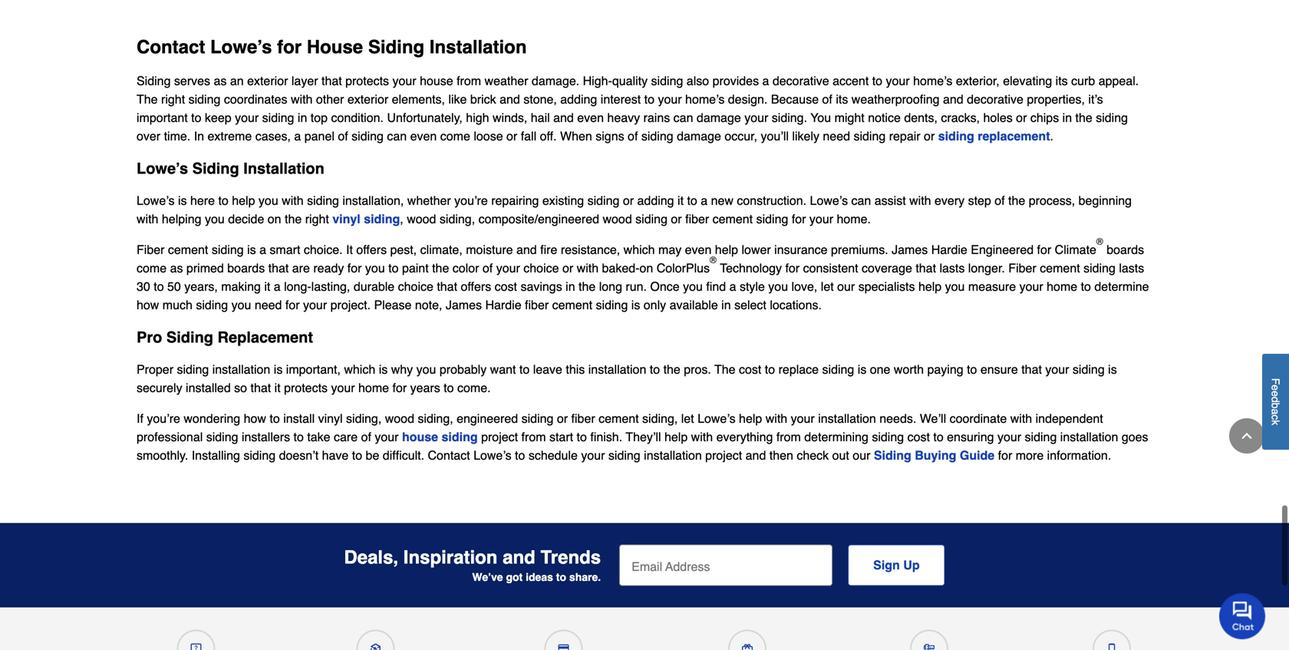 Task type: vqa. For each thing, say whether or not it's contained in the screenshot.
"flooring" within the Flooring Savings link
no



Task type: locate. For each thing, give the bounding box(es) containing it.
0 vertical spatial come
[[440, 129, 470, 143]]

to up buying
[[933, 430, 944, 444]]

hardie inside fiber cement siding is a smart choice. it offers pest, climate, moisture and fire resistance, which may even help lower insurance premiums. james hardie engineered for climate ® boards come as primed boards that are ready for you to paint the color of your choice or with baked-on colorplus
[[931, 242, 968, 257]]

installation
[[212, 362, 270, 376], [588, 362, 646, 376], [818, 411, 876, 425], [1060, 430, 1118, 444], [644, 448, 702, 462]]

or up start
[[557, 411, 568, 425]]

of down condition. on the top left
[[338, 129, 348, 143]]

james right note,
[[446, 298, 482, 312]]

installation
[[430, 36, 527, 57], [243, 160, 324, 177]]

in down find on the top right
[[722, 298, 731, 312]]

might
[[835, 110, 865, 125]]

hardie inside ® technology for consistent coverage that lasts longer. fiber cement siding lasts 30 to 50 years, making it a long-lasting, durable choice that offers cost savings in the long run. once you find a style you love, let our specialists help you measure your home to determine how much siding you need for your project. please note, james hardie fiber cement siding is only available in select locations.
[[485, 298, 522, 312]]

the
[[137, 92, 158, 106], [715, 362, 736, 376]]

in
[[194, 129, 204, 143]]

for down it on the top left of the page
[[347, 261, 362, 275]]

care
[[334, 430, 358, 444]]

installation down the cases,
[[243, 160, 324, 177]]

0 horizontal spatial installation
[[243, 160, 324, 177]]

need
[[823, 129, 850, 143], [255, 298, 282, 312]]

long-
[[284, 279, 311, 293]]

0 horizontal spatial fiber
[[525, 298, 549, 312]]

2 lasts from the left
[[1119, 261, 1144, 275]]

1 horizontal spatial offers
[[461, 279, 491, 293]]

1 vertical spatial hardie
[[485, 298, 522, 312]]

with up smart at the top of the page
[[282, 193, 304, 207]]

offers right it on the top left of the page
[[356, 242, 387, 257]]

like
[[448, 92, 467, 106]]

1 vertical spatial contact
[[428, 448, 470, 462]]

hardie
[[931, 242, 968, 257], [485, 298, 522, 312]]

can inside lowe's is here to help you with siding installation, whether you're repairing existing siding or adding it to a new construction. lowe's can assist with every step of the process, beginning with helping you decide on the right
[[851, 193, 871, 207]]

siding up primed
[[212, 242, 244, 257]]

boards up determine at the top right of the page
[[1107, 242, 1144, 257]]

your up elements,
[[393, 74, 416, 88]]

scroll to top element
[[1229, 418, 1265, 454]]

siding down finish.
[[608, 448, 641, 462]]

1 vertical spatial project
[[705, 448, 742, 462]]

of inside lowe's is here to help you with siding installation, whether you're repairing existing siding or adding it to a new construction. lowe's can assist with every step of the process, beginning with helping you decide on the right
[[995, 193, 1005, 207]]

fiber down engineered
[[1009, 261, 1037, 275]]

baked-
[[602, 261, 640, 275]]

how
[[137, 298, 159, 312], [244, 411, 266, 425]]

0 vertical spatial even
[[577, 110, 604, 125]]

to left determine at the top right of the page
[[1081, 279, 1091, 293]]

everything
[[716, 430, 773, 444]]

to up installers
[[270, 411, 280, 425]]

2 e from the top
[[1270, 391, 1282, 397]]

repair
[[889, 129, 921, 143]]

offers down color at top left
[[461, 279, 491, 293]]

installed
[[186, 381, 231, 395]]

home left years
[[358, 381, 389, 395]]

1 horizontal spatial james
[[892, 242, 928, 257]]

likely
[[792, 129, 820, 143]]

is inside ® technology for consistent coverage that lasts longer. fiber cement siding lasts 30 to 50 years, making it a long-lasting, durable choice that offers cost savings in the long run. once you find a style you love, let our specialists help you measure your home to determine how much siding you need for your project. please note, james hardie fiber cement siding is only available in select locations.
[[631, 298, 640, 312]]

or inside if you're wondering how to install vinyl siding, wood siding, engineered siding or fiber cement siding, let lowe's help with your installation needs. we'll coordinate with independent professional siding installers to take care of your
[[557, 411, 568, 425]]

1 vertical spatial which
[[344, 362, 375, 376]]

help left lower
[[715, 242, 738, 257]]

the inside ® technology for consistent coverage that lasts longer. fiber cement siding lasts 30 to 50 years, making it a long-lasting, durable choice that offers cost savings in the long run. once you find a style you love, let our specialists help you measure your home to determine how much siding you need for your project. please note, james hardie fiber cement siding is only available in select locations.
[[579, 279, 596, 293]]

adding inside lowe's is here to help you with siding installation, whether you're repairing existing siding or adding it to a new construction. lowe's can assist with every step of the process, beginning with helping you decide on the right
[[637, 193, 674, 207]]

cement up finish.
[[599, 411, 639, 425]]

let inside ® technology for consistent coverage that lasts longer. fiber cement siding lasts 30 to 50 years, making it a long-lasting, durable choice that offers cost savings in the long run. once you find a style you love, let our specialists help you measure your home to determine how much siding you need for your project. please note, james hardie fiber cement siding is only available in select locations.
[[821, 279, 834, 293]]

1 horizontal spatial how
[[244, 411, 266, 425]]

0 horizontal spatial ®
[[710, 255, 717, 266]]

paint
[[402, 261, 429, 275]]

adding down high-
[[560, 92, 597, 106]]

also
[[687, 74, 709, 88]]

your up check
[[791, 411, 815, 425]]

ready
[[313, 261, 344, 275]]

it inside lowe's is here to help you with siding installation, whether you're repairing existing siding or adding it to a new construction. lowe's can assist with every step of the process, beginning with helping you decide on the right
[[678, 193, 684, 207]]

0 horizontal spatial which
[[344, 362, 375, 376]]

project from start to finish. they'll help with everything from determining siding cost to ensuring your siding installation goes smoothly. installing siding doesn't have to be difficult. contact lowe's to schedule your siding installation project and then check out our
[[137, 430, 1148, 462]]

customer care image
[[191, 643, 201, 650]]

cost left the savings on the left top of page
[[495, 279, 517, 293]]

with left the helping
[[137, 212, 158, 226]]

come.
[[457, 381, 491, 395]]

1 vertical spatial the
[[715, 362, 736, 376]]

0 vertical spatial house
[[420, 74, 453, 88]]

with inside siding serves as an exterior layer that protects your house from weather damage. high-quality siding also provides a decorative accent to your home's exterior, elevating its curb appeal. the right siding coordinates with other exterior elements, like brick and stone, adding interest to your home's design. because of its weatherproofing and decorative properties, it's important to keep your siding in top condition. unfortunately, high winds, hail and even heavy rains can damage your siding. you might notice dents, cracks, holes or chips in the siding over time. in extreme cases, a panel of siding can even come loose or fall off. when signs of siding damage occur, you'll likely need siding repair or
[[291, 92, 313, 106]]

0 vertical spatial need
[[823, 129, 850, 143]]

1 horizontal spatial come
[[440, 129, 470, 143]]

1 horizontal spatial decorative
[[967, 92, 1024, 106]]

1 vertical spatial vinyl
[[318, 411, 343, 425]]

so
[[234, 381, 247, 395]]

to right "paying"
[[967, 362, 977, 376]]

help up decide at the left of the page
[[232, 193, 255, 207]]

assist
[[875, 193, 906, 207]]

0 horizontal spatial the
[[137, 92, 158, 106]]

1 vertical spatial choice
[[398, 279, 434, 293]]

lowe's is here to help you with siding installation, whether you're repairing existing siding or adding it to a new construction. lowe's can assist with every step of the process, beginning with helping you decide on the right
[[137, 193, 1132, 226]]

come down the high
[[440, 129, 470, 143]]

fiber up start
[[571, 411, 595, 425]]

right inside lowe's is here to help you with siding installation, whether you're repairing existing siding or adding it to a new construction. lowe's can assist with every step of the process, beginning with helping you decide on the right
[[305, 212, 329, 226]]

1 horizontal spatial even
[[577, 110, 604, 125]]

e
[[1270, 385, 1282, 391], [1270, 391, 1282, 397]]

siding, down whether on the top
[[440, 212, 475, 226]]

primed
[[186, 261, 224, 275]]

and inside project from start to finish. they'll help with everything from determining siding cost to ensuring your siding installation goes smoothly. installing siding doesn't have to be difficult. contact lowe's to schedule your siding installation project and then check out our
[[746, 448, 766, 462]]

0 horizontal spatial home
[[358, 381, 389, 395]]

0 horizontal spatial its
[[836, 92, 848, 106]]

chevron up image
[[1239, 428, 1255, 444]]

0 vertical spatial fiber
[[137, 242, 165, 257]]

2 horizontal spatial cost
[[908, 430, 930, 444]]

coordinate
[[950, 411, 1007, 425]]

style
[[740, 279, 765, 293]]

to right ideas
[[556, 571, 566, 583]]

our inside ® technology for consistent coverage that lasts longer. fiber cement siding lasts 30 to 50 years, making it a long-lasting, durable choice that offers cost savings in the long run. once you find a style you love, let our specialists help you measure your home to determine how much siding you need for your project. please note, james hardie fiber cement siding is only available in select locations.
[[837, 279, 855, 293]]

siding down installers
[[244, 448, 276, 462]]

your down coordinates
[[235, 110, 259, 125]]

® inside ® technology for consistent coverage that lasts longer. fiber cement siding lasts 30 to 50 years, making it a long-lasting, durable choice that offers cost savings in the long run. once you find a style you love, let our specialists help you measure your home to determine how much siding you need for your project. please note, james hardie fiber cement siding is only available in select locations.
[[710, 255, 717, 266]]

its up the properties,
[[1056, 74, 1068, 88]]

measure
[[968, 279, 1016, 293]]

it
[[346, 242, 353, 257]]

1 horizontal spatial cost
[[739, 362, 762, 376]]

1 horizontal spatial home's
[[913, 74, 953, 88]]

0 vertical spatial contact
[[137, 36, 205, 57]]

if you're wondering how to install vinyl siding, wood siding, engineered siding or fiber cement siding, let lowe's help with your installation needs. we'll coordinate with independent professional siding installers to take care of your
[[137, 411, 1103, 444]]

contact inside project from start to finish. they'll help with everything from determining siding cost to ensuring your siding installation goes smoothly. installing siding doesn't have to be difficult. contact lowe's to schedule your siding installation project and then check out our
[[428, 448, 470, 462]]

0 horizontal spatial let
[[681, 411, 694, 425]]

2 vertical spatial can
[[851, 193, 871, 207]]

0 horizontal spatial can
[[387, 129, 407, 143]]

®
[[1097, 236, 1103, 247], [710, 255, 717, 266]]

0 vertical spatial decorative
[[773, 74, 829, 88]]

gift card image
[[742, 643, 753, 650]]

project.
[[330, 298, 371, 312]]

choice down "paint"
[[398, 279, 434, 293]]

a right find on the top right
[[730, 279, 736, 293]]

vinyl siding , wood siding, composite/engineered wood siding or fiber cement siding for your home.
[[333, 212, 871, 226]]

you
[[259, 193, 278, 207], [205, 212, 225, 226], [365, 261, 385, 275], [683, 279, 703, 293], [768, 279, 788, 293], [945, 279, 965, 293], [231, 298, 251, 312], [416, 362, 436, 376]]

1 horizontal spatial lasts
[[1119, 261, 1144, 275]]

1 vertical spatial our
[[853, 448, 871, 462]]

cases,
[[255, 129, 291, 143]]

they'll
[[626, 430, 661, 444]]

1 vertical spatial fiber
[[525, 298, 549, 312]]

even
[[577, 110, 604, 125], [410, 129, 437, 143], [685, 242, 712, 257]]

you're inside lowe's is here to help you with siding installation, whether you're repairing existing siding or adding it to a new construction. lowe's can assist with every step of the process, beginning with helping you decide on the right
[[454, 193, 488, 207]]

on inside fiber cement siding is a smart choice. it offers pest, climate, moisture and fire resistance, which may even help lower insurance premiums. james hardie engineered for climate ® boards come as primed boards that are ready for you to paint the color of your choice or with baked-on colorplus
[[640, 261, 653, 275]]

more
[[1016, 448, 1044, 462]]

0 vertical spatial ®
[[1097, 236, 1103, 247]]

a inside lowe's is here to help you with siding installation, whether you're repairing existing siding or adding it to a new construction. lowe's can assist with every step of the process, beginning with helping you decide on the right
[[701, 193, 708, 207]]

that inside siding serves as an exterior layer that protects your house from weather damage. high-quality siding also provides a decorative accent to your home's exterior, elevating its curb appeal. the right siding coordinates with other exterior elements, like brick and stone, adding interest to your home's design. because of its weatherproofing and decorative properties, it's important to keep your siding in top condition. unfortunately, high winds, hail and even heavy rains can damage your siding. you might notice dents, cracks, holes or chips in the siding over time. in extreme cases, a panel of siding can even come loose or fall off. when signs of siding damage occur, you'll likely need siding repair or
[[322, 74, 342, 88]]

1 horizontal spatial as
[[214, 74, 227, 88]]

for down long-
[[285, 298, 300, 312]]

james inside fiber cement siding is a smart choice. it offers pest, climate, moisture and fire resistance, which may even help lower insurance premiums. james hardie engineered for climate ® boards come as primed boards that are ready for you to paint the color of your choice or with baked-on colorplus
[[892, 242, 928, 257]]

that down smart at the top of the page
[[268, 261, 289, 275]]

fiber up colorplus
[[685, 212, 709, 226]]

vinyl up it on the top left of the page
[[333, 212, 360, 226]]

our
[[837, 279, 855, 293], [853, 448, 871, 462]]

1 horizontal spatial can
[[674, 110, 693, 125]]

you up durable
[[365, 261, 385, 275]]

0 vertical spatial as
[[214, 74, 227, 88]]

1 horizontal spatial fiber
[[571, 411, 595, 425]]

cost inside ® technology for consistent coverage that lasts longer. fiber cement siding lasts 30 to 50 years, making it a long-lasting, durable choice that offers cost savings in the long run. once you find a style you love, let our specialists help you measure your home to determine how much siding you need for your project. please note, james hardie fiber cement siding is only available in select locations.
[[495, 279, 517, 293]]

offers inside ® technology for consistent coverage that lasts longer. fiber cement siding lasts 30 to 50 years, making it a long-lasting, durable choice that offers cost savings in the long run. once you find a style you love, let our specialists help you measure your home to determine how much siding you need for your project. please note, james hardie fiber cement siding is only available in select locations.
[[461, 279, 491, 293]]

1 vertical spatial it
[[264, 279, 270, 293]]

come inside fiber cement siding is a smart choice. it offers pest, climate, moisture and fire resistance, which may even help lower insurance premiums. james hardie engineered for climate ® boards come as primed boards that are ready for you to paint the color of your choice or with baked-on colorplus
[[137, 261, 167, 275]]

important,
[[286, 362, 341, 376]]

that up other
[[322, 74, 342, 88]]

0 horizontal spatial need
[[255, 298, 282, 312]]

chat invite button image
[[1219, 593, 1266, 639]]

need up replacement
[[255, 298, 282, 312]]

0 vertical spatial let
[[821, 279, 834, 293]]

that right so
[[251, 381, 271, 395]]

with up more
[[1010, 411, 1032, 425]]

buying
[[915, 448, 957, 462]]

50
[[167, 279, 181, 293]]

1 vertical spatial how
[[244, 411, 266, 425]]

0 vertical spatial you're
[[454, 193, 488, 207]]

the inside the proper siding installation is important, which is why you probably want to leave this installation to the pros. the cost to replace siding is one worth paying to ensure that your siding is securely installed so that it protects your home for years to come.
[[715, 362, 736, 376]]

deals, inspiration and trends we've got ideas to share.
[[344, 547, 601, 583]]

home's
[[913, 74, 953, 88], [685, 92, 725, 106]]

holes
[[983, 110, 1013, 125]]

fiber inside fiber cement siding is a smart choice. it offers pest, climate, moisture and fire resistance, which may even help lower insurance premiums. james hardie engineered for climate ® boards come as primed boards that are ready for you to paint the color of your choice or with baked-on colorplus
[[137, 242, 165, 257]]

0 vertical spatial which
[[624, 242, 655, 257]]

protects inside siding serves as an exterior layer that protects your house from weather damage. high-quality siding also provides a decorative accent to your home's exterior, elevating its curb appeal. the right siding coordinates with other exterior elements, like brick and stone, adding interest to your home's design. because of its weatherproofing and decorative properties, it's important to keep your siding in top condition. unfortunately, high winds, hail and even heavy rains can damage your siding. you might notice dents, cracks, holes or chips in the siding over time. in extreme cases, a panel of siding can even come loose or fall off. when signs of siding damage occur, you'll likely need siding repair or
[[345, 74, 389, 88]]

1 horizontal spatial boards
[[1107, 242, 1144, 257]]

how inside ® technology for consistent coverage that lasts longer. fiber cement siding lasts 30 to 50 years, making it a long-lasting, durable choice that offers cost savings in the long run. once you find a style you love, let our specialists help you measure your home to determine how much siding you need for your project. please note, james hardie fiber cement siding is only available in select locations.
[[137, 298, 159, 312]]

your down lasting,
[[303, 298, 327, 312]]

c
[[1270, 415, 1282, 420]]

help inside project from start to finish. they'll help with everything from determining siding cost to ensuring your siding installation goes smoothly. installing siding doesn't have to be difficult. contact lowe's to schedule your siding installation project and then check out our
[[665, 430, 688, 444]]

making
[[221, 279, 261, 293]]

from
[[457, 74, 481, 88], [521, 430, 546, 444], [776, 430, 801, 444]]

choice
[[524, 261, 559, 275], [398, 279, 434, 293]]

0 horizontal spatial right
[[161, 92, 185, 106]]

other
[[316, 92, 344, 106]]

to inside deals, inspiration and trends we've got ideas to share.
[[556, 571, 566, 583]]

that
[[322, 74, 342, 88], [268, 261, 289, 275], [916, 261, 936, 275], [437, 279, 457, 293], [1022, 362, 1042, 376], [251, 381, 271, 395]]

lowe's inside if you're wondering how to install vinyl siding, wood siding, engineered siding or fiber cement siding, let lowe's help with your installation needs. we'll coordinate with independent professional siding installers to take care of your
[[698, 411, 736, 425]]

siding down notice
[[854, 129, 886, 143]]

protects inside the proper siding installation is important, which is why you probably want to leave this installation to the pros. the cost to replace siding is one worth paying to ensure that your siding is securely installed so that it protects your home for years to come.
[[284, 381, 328, 395]]

can right rains
[[674, 110, 693, 125]]

0 horizontal spatial project
[[481, 430, 518, 444]]

1 vertical spatial as
[[170, 261, 183, 275]]

with up everything
[[766, 411, 788, 425]]

1 horizontal spatial which
[[624, 242, 655, 257]]

1 vertical spatial offers
[[461, 279, 491, 293]]

0 vertical spatial fiber
[[685, 212, 709, 226]]

cost inside the proper siding installation is important, which is why you probably want to leave this installation to the pros. the cost to replace siding is one worth paying to ensure that your siding is securely installed so that it protects your home for years to come.
[[739, 362, 762, 376]]

vinyl siding link
[[333, 212, 400, 226]]

installing
[[192, 448, 240, 462]]

sign up form
[[619, 544, 945, 586]]

to up weatherproofing
[[872, 74, 883, 88]]

e up b
[[1270, 391, 1282, 397]]

on inside lowe's is here to help you with siding installation, whether you're repairing existing siding or adding it to a new construction. lowe's can assist with every step of the process, beginning with helping you decide on the right
[[268, 212, 281, 226]]

right up important
[[161, 92, 185, 106]]

1 horizontal spatial contact
[[428, 448, 470, 462]]

you up years
[[416, 362, 436, 376]]

or up may
[[671, 212, 682, 226]]

0 vertical spatial adding
[[560, 92, 597, 106]]

1 horizontal spatial its
[[1056, 74, 1068, 88]]

0 vertical spatial its
[[1056, 74, 1068, 88]]

1 vertical spatial come
[[137, 261, 167, 275]]

1 vertical spatial right
[[305, 212, 329, 226]]

0 vertical spatial choice
[[524, 261, 559, 275]]

0 vertical spatial it
[[678, 193, 684, 207]]

1 horizontal spatial the
[[715, 362, 736, 376]]

as up 50
[[170, 261, 183, 275]]

k
[[1270, 420, 1282, 425]]

0 horizontal spatial as
[[170, 261, 183, 275]]

siding down needs.
[[872, 430, 904, 444]]

0 vertical spatial home's
[[913, 74, 953, 88]]

cost inside project from start to finish. they'll help with everything from determining siding cost to ensuring your siding installation goes smoothly. installing siding doesn't have to be difficult. contact lowe's to schedule your siding installation project and then check out our
[[908, 430, 930, 444]]

decorative up because
[[773, 74, 829, 88]]

2 vertical spatial even
[[685, 242, 712, 257]]

1 horizontal spatial ®
[[1097, 236, 1103, 247]]

0 horizontal spatial it
[[264, 279, 270, 293]]

on
[[268, 212, 281, 226], [640, 261, 653, 275]]

as
[[214, 74, 227, 88], [170, 261, 183, 275]]

let inside if you're wondering how to install vinyl siding, wood siding, engineered siding or fiber cement siding, let lowe's help with your installation needs. we'll coordinate with independent professional siding installers to take care of your
[[681, 411, 694, 425]]

the left the process,
[[1008, 193, 1025, 207]]

damage left occur,
[[677, 129, 721, 143]]

is
[[178, 193, 187, 207], [247, 242, 256, 257], [631, 298, 640, 312], [274, 362, 283, 376], [379, 362, 388, 376], [858, 362, 867, 376], [1108, 362, 1117, 376]]

to right start
[[577, 430, 587, 444]]

fiber inside ® technology for consistent coverage that lasts longer. fiber cement siding lasts 30 to 50 years, making it a long-lasting, durable choice that offers cost savings in the long run. once you find a style you love, let our specialists help you measure your home to determine how much siding you need for your project. please note, james hardie fiber cement siding is only available in select locations.
[[525, 298, 549, 312]]

hardie down the savings on the left top of page
[[485, 298, 522, 312]]

serves
[[174, 74, 210, 88]]

time.
[[164, 129, 191, 143]]

the inside siding serves as an exterior layer that protects your house from weather damage. high-quality siding also provides a decorative accent to your home's exterior, elevating its curb appeal. the right siding coordinates with other exterior elements, like brick and stone, adding interest to your home's design. because of its weatherproofing and decorative properties, it's important to keep your siding in top condition. unfortunately, high winds, hail and even heavy rains can damage your siding. you might notice dents, cracks, holes or chips in the siding over time. in extreme cases, a panel of siding can even come loose or fall off. when signs of siding damage occur, you'll likely need siding repair or
[[1076, 110, 1093, 125]]

dimensions image
[[924, 643, 935, 650]]

which inside the proper siding installation is important, which is why you probably want to leave this installation to the pros. the cost to replace siding is one worth paying to ensure that your siding is securely installed so that it protects your home for years to come.
[[344, 362, 375, 376]]

choice inside fiber cement siding is a smart choice. it offers pest, climate, moisture and fire resistance, which may even help lower insurance premiums. james hardie engineered for climate ® boards come as primed boards that are ready for you to paint the color of your choice or with baked-on colorplus
[[524, 261, 559, 275]]

0 horizontal spatial adding
[[560, 92, 597, 106]]

that right coverage
[[916, 261, 936, 275]]

project down everything
[[705, 448, 742, 462]]

fiber up 30
[[137, 242, 165, 257]]

1 e from the top
[[1270, 385, 1282, 391]]

dents,
[[904, 110, 938, 125]]

in
[[298, 110, 307, 125], [1063, 110, 1072, 125], [566, 279, 575, 293], [722, 298, 731, 312]]

siding up installing
[[206, 430, 238, 444]]

choice inside ® technology for consistent coverage that lasts longer. fiber cement siding lasts 30 to 50 years, making it a long-lasting, durable choice that offers cost savings in the long run. once you find a style you love, let our specialists help you measure your home to determine how much siding you need for your project. please note, james hardie fiber cement siding is only available in select locations.
[[398, 279, 434, 293]]

2 horizontal spatial even
[[685, 242, 712, 257]]

1 horizontal spatial need
[[823, 129, 850, 143]]

1 horizontal spatial fiber
[[1009, 261, 1037, 275]]

or down dents,
[[924, 129, 935, 143]]

replacement
[[218, 328, 313, 346]]

how inside if you're wondering how to install vinyl siding, wood siding, engineered siding or fiber cement siding, let lowe's help with your installation needs. we'll coordinate with independent professional siding installers to take care of your
[[244, 411, 266, 425]]

interest
[[601, 92, 641, 106]]

a left smart at the top of the page
[[259, 242, 266, 257]]

your up siding buying guide for more information.
[[998, 430, 1022, 444]]

our inside project from start to finish. they'll help with everything from determining siding cost to ensuring your siding installation goes smoothly. installing siding doesn't have to be difficult. contact lowe's to schedule your siding installation project and then check out our
[[853, 448, 871, 462]]

it inside ® technology for consistent coverage that lasts longer. fiber cement siding lasts 30 to 50 years, making it a long-lasting, durable choice that offers cost savings in the long run. once you find a style you love, let our specialists help you measure your home to determine how much siding you need for your project. please note, james hardie fiber cement siding is only available in select locations.
[[264, 279, 270, 293]]

of inside if you're wondering how to install vinyl siding, wood siding, engineered siding or fiber cement siding, let lowe's help with your installation needs. we'll coordinate with independent professional siding installers to take care of your
[[361, 430, 371, 444]]

only
[[644, 298, 666, 312]]

siding buying guide link
[[874, 448, 995, 462]]

of down moisture
[[483, 261, 493, 275]]

0 vertical spatial how
[[137, 298, 159, 312]]

a inside fiber cement siding is a smart choice. it offers pest, climate, moisture and fire resistance, which may even help lower insurance premiums. james hardie engineered for climate ® boards come as primed boards that are ready for you to paint the color of your choice or with baked-on colorplus
[[259, 242, 266, 257]]

a inside button
[[1270, 409, 1282, 415]]

0 vertical spatial vinyl
[[333, 212, 360, 226]]

new
[[711, 193, 734, 207]]

1 horizontal spatial project
[[705, 448, 742, 462]]

30
[[137, 279, 150, 293]]

paying
[[927, 362, 964, 376]]

1 lasts from the left
[[940, 261, 965, 275]]

0 horizontal spatial fiber
[[137, 242, 165, 257]]

2 vertical spatial cost
[[908, 430, 930, 444]]

how up installers
[[244, 411, 266, 425]]

which inside fiber cement siding is a smart choice. it offers pest, climate, moisture and fire resistance, which may even help lower insurance premiums. james hardie engineered for climate ® boards come as primed boards that are ready for you to paint the color of your choice or with baked-on colorplus
[[624, 242, 655, 257]]

if
[[137, 411, 143, 425]]

siding.
[[772, 110, 807, 125]]

help right specialists
[[919, 279, 942, 293]]

siding up the cases,
[[262, 110, 294, 125]]

to up rains
[[644, 92, 655, 106]]

to right "here"
[[218, 193, 229, 207]]

1 horizontal spatial right
[[305, 212, 329, 226]]

1 horizontal spatial protects
[[345, 74, 389, 88]]

0 vertical spatial cost
[[495, 279, 517, 293]]

1 vertical spatial protects
[[284, 381, 328, 395]]

home's down also
[[685, 92, 725, 106]]

1 horizontal spatial home
[[1047, 279, 1078, 293]]

lasts up determine at the top right of the page
[[1119, 261, 1144, 275]]

home inside ® technology for consistent coverage that lasts longer. fiber cement siding lasts 30 to 50 years, making it a long-lasting, durable choice that offers cost savings in the long run. once you find a style you love, let our specialists help you measure your home to determine how much siding you need for your project. please note, james hardie fiber cement siding is only available in select locations.
[[1047, 279, 1078, 293]]

1 vertical spatial home's
[[685, 92, 725, 106]]

even down unfortunately,
[[410, 129, 437, 143]]

need inside siding serves as an exterior layer that protects your house from weather damage. high-quality siding also provides a decorative accent to your home's exterior, elevating its curb appeal. the right siding coordinates with other exterior elements, like brick and stone, adding interest to your home's design. because of its weatherproofing and decorative properties, it's important to keep your siding in top condition. unfortunately, high winds, hail and even heavy rains can damage your siding. you might notice dents, cracks, holes or chips in the siding over time. in extreme cases, a panel of siding can even come loose or fall off. when signs of siding damage occur, you'll likely need siding repair or
[[823, 129, 850, 143]]

our for out
[[853, 448, 871, 462]]

0 vertical spatial protects
[[345, 74, 389, 88]]

help
[[232, 193, 255, 207], [715, 242, 738, 257], [919, 279, 942, 293], [739, 411, 762, 425], [665, 430, 688, 444]]

® down beginning
[[1097, 236, 1103, 247]]

with inside fiber cement siding is a smart choice. it offers pest, climate, moisture and fire resistance, which may even help lower insurance premiums. james hardie engineered for climate ® boards come as primed boards that are ready for you to paint the color of your choice or with baked-on colorplus
[[577, 261, 599, 275]]

0 vertical spatial james
[[892, 242, 928, 257]]

0 horizontal spatial boards
[[227, 261, 265, 275]]

siding up vinyl siding , wood siding, composite/engineered wood siding or fiber cement siding for your home.
[[588, 193, 620, 207]]

1 horizontal spatial on
[[640, 261, 653, 275]]

1 vertical spatial on
[[640, 261, 653, 275]]

which left why
[[344, 362, 375, 376]]

color
[[453, 261, 479, 275]]

to inside fiber cement siding is a smart choice. it offers pest, climate, moisture and fire resistance, which may even help lower insurance premiums. james hardie engineered for climate ® boards come as primed boards that are ready for you to paint the color of your choice or with baked-on colorplus
[[388, 261, 399, 275]]

home's up dents,
[[913, 74, 953, 88]]

with down resistance,
[[577, 261, 599, 275]]

the up smart at the top of the page
[[285, 212, 302, 226]]

adding
[[560, 92, 597, 106], [637, 193, 674, 207]]

1 vertical spatial need
[[255, 298, 282, 312]]

and up when
[[553, 110, 574, 125]]

0 horizontal spatial cost
[[495, 279, 517, 293]]

chips
[[1031, 110, 1059, 125]]

pro
[[137, 328, 162, 346]]

1 horizontal spatial exterior
[[347, 92, 388, 106]]

your up rains
[[658, 92, 682, 106]]

lower
[[742, 242, 771, 257]]

from inside siding serves as an exterior layer that protects your house from weather damage. high-quality siding also provides a decorative accent to your home's exterior, elevating its curb appeal. the right siding coordinates with other exterior elements, like brick and stone, adding interest to your home's design. because of its weatherproofing and decorative properties, it's important to keep your siding in top condition. unfortunately, high winds, hail and even heavy rains can damage your siding. you might notice dents, cracks, holes or chips in the siding over time. in extreme cases, a panel of siding can even come loose or fall off. when signs of siding damage occur, you'll likely need siding repair or
[[457, 74, 481, 88]]

1 vertical spatial let
[[681, 411, 694, 425]]

siding down it's
[[1096, 110, 1128, 125]]



Task type: describe. For each thing, give the bounding box(es) containing it.
you left measure
[[945, 279, 965, 293]]

for up insurance
[[792, 212, 806, 226]]

cement down new
[[713, 212, 753, 226]]

notice
[[868, 110, 901, 125]]

to right 30
[[154, 279, 164, 293]]

existing
[[542, 193, 584, 207]]

lowe's down over
[[137, 160, 188, 177]]

your inside fiber cement siding is a smart choice. it offers pest, climate, moisture and fire resistance, which may even help lower insurance premiums. james hardie engineered for climate ® boards come as primed boards that are ready for you to paint the color of your choice or with baked-on colorplus
[[496, 261, 520, 275]]

with inside project from start to finish. they'll help with everything from determining siding cost to ensuring your siding installation goes smoothly. installing siding doesn't have to be difficult. contact lowe's to schedule your siding installation project and then check out our
[[691, 430, 713, 444]]

sign up
[[873, 558, 920, 572]]

your down finish.
[[581, 448, 605, 462]]

love,
[[792, 279, 818, 293]]

siding down much
[[166, 328, 213, 346]]

it inside the proper siding installation is important, which is why you probably want to leave this installation to the pros. the cost to replace siding is one worth paying to ensure that your siding is securely installed so that it protects your home for years to come.
[[274, 381, 281, 395]]

right inside siding serves as an exterior layer that protects your house from weather damage. high-quality siding also provides a decorative accent to your home's exterior, elevating its curb appeal. the right siding coordinates with other exterior elements, like brick and stone, adding interest to your home's design. because of its weatherproofing and decorative properties, it's important to keep your siding in top condition. unfortunately, high winds, hail and even heavy rains can damage your siding. you might notice dents, cracks, holes or chips in the siding over time. in extreme cases, a panel of siding can even come loose or fall off. when signs of siding damage occur, you'll likely need siding repair or
[[161, 92, 185, 106]]

Email Address email field
[[619, 544, 833, 586]]

for down insurance
[[785, 261, 800, 275]]

1 vertical spatial house
[[402, 430, 438, 444]]

of inside fiber cement siding is a smart choice. it offers pest, climate, moisture and fire resistance, which may even help lower insurance premiums. james hardie engineered for climate ® boards come as primed boards that are ready for you to paint the color of your choice or with baked-on colorplus
[[483, 261, 493, 275]]

as inside fiber cement siding is a smart choice. it offers pest, climate, moisture and fire resistance, which may even help lower insurance premiums. james hardie engineered for climate ® boards come as primed boards that are ready for you to paint the color of your choice or with baked-on colorplus
[[170, 261, 183, 275]]

cement inside if you're wondering how to install vinyl siding, wood siding, engineered siding or fiber cement siding, let lowe's help with your installation needs. we'll coordinate with independent professional siding installers to take care of your
[[599, 411, 639, 425]]

guide
[[960, 448, 995, 462]]

replacement
[[978, 129, 1050, 143]]

over
[[137, 129, 160, 143]]

installation up so
[[212, 362, 270, 376]]

cement inside fiber cement siding is a smart choice. it offers pest, climate, moisture and fire resistance, which may even help lower insurance premiums. james hardie engineered for climate ® boards come as primed boards that are ready for you to paint the color of your choice or with baked-on colorplus
[[168, 242, 208, 257]]

our for let
[[837, 279, 855, 293]]

wood right ','
[[407, 212, 436, 226]]

that inside fiber cement siding is a smart choice. it offers pest, climate, moisture and fire resistance, which may even help lower insurance premiums. james hardie engineered for climate ® boards come as primed boards that are ready for you to paint the color of your choice or with baked-on colorplus
[[268, 261, 289, 275]]

because
[[771, 92, 819, 106]]

resistance,
[[561, 242, 620, 257]]

we've
[[472, 571, 503, 583]]

you up "available"
[[683, 279, 703, 293]]

for up the layer
[[277, 36, 302, 57]]

help inside fiber cement siding is a smart choice. it offers pest, climate, moisture and fire resistance, which may even help lower insurance premiums. james hardie engineered for climate ® boards come as primed boards that are ready for you to paint the color of your choice or with baked-on colorplus
[[715, 242, 738, 257]]

lowe's up the helping
[[137, 193, 175, 207]]

panel
[[304, 129, 335, 143]]

engineered
[[971, 242, 1034, 257]]

contact lowe's for house siding installation
[[137, 36, 532, 57]]

you'll
[[761, 129, 789, 143]]

take
[[307, 430, 330, 444]]

lowe's inside project from start to finish. they'll help with everything from determining siding cost to ensuring your siding installation goes smoothly. installing siding doesn't have to be difficult. contact lowe's to schedule your siding installation project and then check out our
[[474, 448, 512, 462]]

siding down installation,
[[364, 212, 400, 226]]

is inside fiber cement siding is a smart choice. it offers pest, climate, moisture and fire resistance, which may even help lower insurance premiums. james hardie engineered for climate ® boards come as primed boards that are ready for you to paint the color of your choice or with baked-on colorplus
[[247, 242, 256, 257]]

cement down the savings on the left top of page
[[552, 298, 593, 312]]

savings
[[521, 279, 562, 293]]

your right measure
[[1020, 279, 1043, 293]]

you down "here"
[[205, 212, 225, 226]]

for left more
[[998, 448, 1012, 462]]

determining
[[804, 430, 869, 444]]

mobile image
[[1107, 643, 1118, 650]]

you're inside if you're wondering how to install vinyl siding, wood siding, engineered siding or fiber cement siding, let lowe's help with your installation needs. we'll coordinate with independent professional siding installers to take care of your
[[147, 411, 180, 425]]

® inside fiber cement siding is a smart choice. it offers pest, climate, moisture and fire resistance, which may even help lower insurance premiums. james hardie engineered for climate ® boards come as primed boards that are ready for you to paint the color of your choice or with baked-on colorplus
[[1097, 236, 1103, 247]]

and inside fiber cement siding is a smart choice. it offers pest, climate, moisture and fire resistance, which may even help lower insurance premiums. james hardie engineered for climate ® boards come as primed boards that are ready for you to paint the color of your choice or with baked-on colorplus
[[516, 242, 537, 257]]

help inside ® technology for consistent coverage that lasts longer. fiber cement siding lasts 30 to 50 years, making it a long-lasting, durable choice that offers cost savings in the long run. once you find a style you love, let our specialists help you measure your home to determine how much siding you need for your project. please note, james hardie fiber cement siding is only available in select locations.
[[919, 279, 942, 293]]

for inside the proper siding installation is important, which is why you probably want to leave this installation to the pros. the cost to replace siding is one worth paying to ensure that your siding is securely installed so that it protects your home for years to come.
[[393, 381, 407, 395]]

specialists
[[858, 279, 915, 293]]

appeal.
[[1099, 74, 1139, 88]]

high-
[[583, 74, 612, 88]]

weatherproofing
[[852, 92, 940, 106]]

ensure
[[981, 362, 1018, 376]]

to up in
[[191, 110, 201, 125]]

siding left also
[[651, 74, 683, 88]]

a left long-
[[274, 279, 281, 293]]

installation up information.
[[1060, 430, 1118, 444]]

to left be
[[352, 448, 362, 462]]

moisture
[[466, 242, 513, 257]]

siding up "here"
[[192, 160, 239, 177]]

1 vertical spatial can
[[387, 129, 407, 143]]

locations.
[[770, 298, 822, 312]]

installation right this
[[588, 362, 646, 376]]

every
[[935, 193, 965, 207]]

your up weatherproofing
[[886, 74, 910, 88]]

leave
[[533, 362, 562, 376]]

siding up the installed
[[177, 362, 209, 376]]

siding inside fiber cement siding is a smart choice. it offers pest, climate, moisture and fire resistance, which may even help lower insurance premiums. james hardie engineered for climate ® boards come as primed boards that are ready for you to paint the color of your choice or with baked-on colorplus
[[212, 242, 244, 257]]

to left 'pros.' at the bottom right of the page
[[650, 362, 660, 376]]

lasting,
[[311, 279, 350, 293]]

of down heavy
[[628, 129, 638, 143]]

f
[[1270, 378, 1282, 385]]

house
[[307, 36, 363, 57]]

process,
[[1029, 193, 1075, 207]]

share.
[[569, 571, 601, 583]]

1 vertical spatial damage
[[677, 129, 721, 143]]

design.
[[728, 92, 768, 106]]

you inside the proper siding installation is important, which is why you probably want to leave this installation to the pros. the cost to replace siding is one worth paying to ensure that your siding is securely installed so that it protects your home for years to come.
[[416, 362, 436, 376]]

siding down the long
[[596, 298, 628, 312]]

choice.
[[304, 242, 343, 257]]

brick
[[470, 92, 496, 106]]

even inside fiber cement siding is a smart choice. it offers pest, climate, moisture and fire resistance, which may even help lower insurance premiums. james hardie engineered for climate ® boards come as primed boards that are ready for you to paint the color of your choice or with baked-on colorplus
[[685, 242, 712, 257]]

pros.
[[684, 362, 711, 376]]

need inside ® technology for consistent coverage that lasts longer. fiber cement siding lasts 30 to 50 years, making it a long-lasting, durable choice that offers cost savings in the long run. once you find a style you love, let our specialists help you measure your home to determine how much siding you need for your project. please note, james hardie fiber cement siding is only available in select locations.
[[255, 298, 282, 312]]

pickup image
[[370, 643, 381, 650]]

helping
[[162, 212, 201, 226]]

fiber inside if you're wondering how to install vinyl siding, wood siding, engineered siding or fiber cement siding, let lowe's help with your installation needs. we'll coordinate with independent professional siding installers to take care of your
[[571, 411, 595, 425]]

in left top
[[298, 110, 307, 125]]

signs
[[596, 129, 624, 143]]

james inside ® technology for consistent coverage that lasts longer. fiber cement siding lasts 30 to 50 years, making it a long-lasting, durable choice that offers cost savings in the long run. once you find a style you love, let our specialists help you measure your home to determine how much siding you need for your project. please note, james hardie fiber cement siding is only available in select locations.
[[446, 298, 482, 312]]

fall
[[521, 129, 537, 143]]

0 horizontal spatial decorative
[[773, 74, 829, 88]]

1 vertical spatial decorative
[[967, 92, 1024, 106]]

insurance
[[774, 242, 828, 257]]

0 vertical spatial project
[[481, 430, 518, 444]]

installation inside if you're wondering how to install vinyl siding, wood siding, engineered siding or fiber cement siding, let lowe's help with your installation needs. we'll coordinate with independent professional siding installers to take care of your
[[818, 411, 876, 425]]

it's
[[1089, 92, 1103, 106]]

of up you
[[822, 92, 833, 106]]

or left fall
[[507, 129, 517, 143]]

0 vertical spatial boards
[[1107, 242, 1144, 257]]

and inside deals, inspiration and trends we've got ideas to share.
[[503, 547, 535, 568]]

siding replacement link
[[938, 129, 1050, 143]]

lowe's siding installation
[[137, 160, 324, 177]]

beginning
[[1079, 193, 1132, 207]]

0 vertical spatial damage
[[697, 110, 741, 125]]

home.
[[837, 212, 871, 226]]

credit card image
[[558, 643, 569, 650]]

probably
[[440, 362, 487, 376]]

pest,
[[390, 242, 417, 257]]

1 horizontal spatial from
[[521, 430, 546, 444]]

and up cracks,
[[943, 92, 964, 106]]

we'll
[[920, 411, 946, 425]]

the inside siding serves as an exterior layer that protects your house from weather damage. high-quality siding also provides a decorative accent to your home's exterior, elevating its curb appeal. the right siding coordinates with other exterior elements, like brick and stone, adding interest to your home's design. because of its weatherproofing and decorative properties, it's important to keep your siding in top condition. unfortunately, high winds, hail and even heavy rains can damage your siding. you might notice dents, cracks, holes or chips in the siding over time. in extreme cases, a panel of siding can even come loose or fall off. when signs of siding damage occur, you'll likely need siding repair or
[[137, 92, 158, 106]]

to left new
[[687, 193, 697, 207]]

is inside lowe's is here to help you with siding installation, whether you're repairing existing siding or adding it to a new construction. lowe's can assist with every step of the process, beginning with helping you decide on the right
[[178, 193, 187, 207]]

your left "home."
[[810, 212, 833, 226]]

as inside siding serves as an exterior layer that protects your house from weather damage. high-quality siding also provides a decorative accent to your home's exterior, elevating its curb appeal. the right siding coordinates with other exterior elements, like brick and stone, adding interest to your home's design. because of its weatherproofing and decorative properties, it's important to keep your siding in top condition. unfortunately, high winds, hail and even heavy rains can damage your siding. you might notice dents, cracks, holes or chips in the siding over time. in extreme cases, a panel of siding can even come loose or fall off. when signs of siding damage occur, you'll likely need siding repair or
[[214, 74, 227, 88]]

climate,
[[420, 242, 463, 257]]

siding up start
[[522, 411, 554, 425]]

siding, up the they'll at the bottom
[[642, 411, 678, 425]]

1 horizontal spatial installation
[[430, 36, 527, 57]]

0 horizontal spatial even
[[410, 129, 437, 143]]

worth
[[894, 362, 924, 376]]

you inside fiber cement siding is a smart choice. it offers pest, climate, moisture and fire resistance, which may even help lower insurance premiums. james hardie engineered for climate ® boards come as primed boards that are ready for you to paint the color of your choice or with baked-on colorplus
[[365, 261, 385, 275]]

provides
[[713, 74, 759, 88]]

1 vertical spatial exterior
[[347, 92, 388, 106]]

siding down rains
[[641, 129, 674, 143]]

siding up more
[[1025, 430, 1057, 444]]

vinyl inside if you're wondering how to install vinyl siding, wood siding, engineered siding or fiber cement siding, let lowe's help with your installation needs. we'll coordinate with independent professional siding installers to take care of your
[[318, 411, 343, 425]]

information.
[[1047, 448, 1111, 462]]

siding, up 'care'
[[346, 411, 382, 425]]

siding serves as an exterior layer that protects your house from weather damage. high-quality siding also provides a decorative accent to your home's exterior, elevating its curb appeal. the right siding coordinates with other exterior elements, like brick and stone, adding interest to your home's design. because of its weatherproofing and decorative properties, it's important to keep your siding in top condition. unfortunately, high winds, hail and even heavy rains can damage your siding. you might notice dents, cracks, holes or chips in the siding over time. in extreme cases, a panel of siding can even come loose or fall off. when signs of siding damage occur, you'll likely need siding repair or
[[137, 74, 1139, 143]]

smart
[[270, 242, 300, 257]]

installation down the they'll at the bottom
[[644, 448, 702, 462]]

your down design.
[[745, 110, 768, 125]]

coverage
[[862, 261, 912, 275]]

you up decide at the left of the page
[[259, 193, 278, 207]]

with left every on the top of page
[[909, 193, 931, 207]]

home inside the proper siding installation is important, which is why you probably want to leave this installation to the pros. the cost to replace siding is one worth paying to ensure that your siding is securely installed so that it protects your home for years to come.
[[358, 381, 389, 395]]

siding down serves
[[188, 92, 221, 106]]

consistent
[[803, 261, 858, 275]]

difficult.
[[383, 448, 424, 462]]

one
[[870, 362, 891, 376]]

high
[[466, 110, 489, 125]]

inspiration
[[403, 547, 498, 568]]

to left replace
[[765, 362, 775, 376]]

to down probably
[[444, 381, 454, 395]]

have
[[322, 448, 349, 462]]

sign up button
[[848, 544, 945, 586]]

want
[[490, 362, 516, 376]]

siding down cracks,
[[938, 129, 974, 143]]

that right ensure on the bottom of page
[[1022, 362, 1042, 376]]

siding down condition. on the top left
[[352, 129, 384, 143]]

siding up elements,
[[368, 36, 424, 57]]

help inside lowe's is here to help you with siding installation, whether you're repairing existing siding or adding it to a new construction. lowe's can assist with every step of the process, beginning with helping you decide on the right
[[232, 193, 255, 207]]

you down making
[[231, 298, 251, 312]]

siding up may
[[636, 212, 668, 226]]

siding inside siding serves as an exterior layer that protects your house from weather damage. high-quality siding also provides a decorative accent to your home's exterior, elevating its curb appeal. the right siding coordinates with other exterior elements, like brick and stone, adding interest to your home's design. because of its weatherproofing and decorative properties, it's important to keep your siding in top condition. unfortunately, high winds, hail and even heavy rains can damage your siding. you might notice dents, cracks, holes or chips in the siding over time. in extreme cases, a panel of siding can even come loose or fall off. when signs of siding damage occur, you'll likely need siding repair or
[[137, 74, 171, 88]]

siding down the years,
[[196, 298, 228, 312]]

to up doesn't
[[294, 430, 304, 444]]

help inside if you're wondering how to install vinyl siding, wood siding, engineered siding or fiber cement siding, let lowe's help with your installation needs. we'll coordinate with independent professional siding installers to take care of your
[[739, 411, 762, 425]]

smoothly.
[[137, 448, 188, 462]]

siding up determine at the top right of the page
[[1084, 261, 1116, 275]]

the inside fiber cement siding is a smart choice. it offers pest, climate, moisture and fire resistance, which may even help lower insurance premiums. james hardie engineered for climate ® boards come as primed boards that are ready for you to paint the color of your choice or with baked-on colorplus
[[432, 261, 449, 275]]

siding right replace
[[822, 362, 854, 376]]

to right "want"
[[519, 362, 530, 376]]

step
[[968, 193, 991, 207]]

siding down needs.
[[874, 448, 912, 462]]

fiber inside ® technology for consistent coverage that lasts longer. fiber cement siding lasts 30 to 50 years, making it a long-lasting, durable choice that offers cost savings in the long run. once you find a style you love, let our specialists help you measure your home to determine how much siding you need for your project. please note, james hardie fiber cement siding is only available in select locations.
[[1009, 261, 1037, 275]]

or inside fiber cement siding is a smart choice. it offers pest, climate, moisture and fire resistance, which may even help lower insurance premiums. james hardie engineered for climate ® boards come as primed boards that are ready for you to paint the color of your choice or with baked-on colorplus
[[562, 261, 573, 275]]

fire
[[540, 242, 557, 257]]

premiums.
[[831, 242, 888, 257]]

cracks,
[[941, 110, 980, 125]]

lowe's up an
[[210, 36, 272, 57]]

come inside siding serves as an exterior layer that protects your house from weather damage. high-quality siding also provides a decorative accent to your home's exterior, elevating its curb appeal. the right siding coordinates with other exterior elements, like brick and stone, adding interest to your home's design. because of its weatherproofing and decorative properties, it's important to keep your siding in top condition. unfortunately, high winds, hail and even heavy rains can damage your siding. you might notice dents, cracks, holes or chips in the siding over time. in extreme cases, a panel of siding can even come loose or fall off. when signs of siding damage occur, you'll likely need siding repair or
[[440, 129, 470, 143]]

0 horizontal spatial home's
[[685, 92, 725, 106]]

that up note,
[[437, 279, 457, 293]]

0 horizontal spatial contact
[[137, 36, 205, 57]]

layer
[[292, 74, 318, 88]]

wood inside if you're wondering how to install vinyl siding, wood siding, engineered siding or fiber cement siding, let lowe's help with your installation needs. we'll coordinate with independent professional siding installers to take care of your
[[385, 411, 414, 425]]

siding up vinyl siding link
[[307, 193, 339, 207]]

got
[[506, 571, 523, 583]]

proper
[[137, 362, 173, 376]]

installers
[[242, 430, 290, 444]]

stone,
[[524, 92, 557, 106]]

siding down the construction.
[[756, 212, 788, 226]]

b
[[1270, 403, 1282, 409]]

the inside the proper siding installation is important, which is why you probably want to leave this installation to the pros. the cost to replace siding is one worth paying to ensure that your siding is securely installed so that it protects your home for years to come.
[[663, 362, 681, 376]]

offers inside fiber cement siding is a smart choice. it offers pest, climate, moisture and fire resistance, which may even help lower insurance premiums. james hardie engineered for climate ® boards come as primed boards that are ready for you to paint the color of your choice or with baked-on colorplus
[[356, 242, 387, 257]]

up
[[903, 558, 920, 572]]

you up locations.
[[768, 279, 788, 293]]

cement down climate
[[1040, 261, 1080, 275]]

1 vertical spatial boards
[[227, 261, 265, 275]]

your up be
[[375, 430, 399, 444]]

decide
[[228, 212, 264, 226]]

house inside siding serves as an exterior layer that protects your house from weather damage. high-quality siding also provides a decorative accent to your home's exterior, elevating its curb appeal. the right siding coordinates with other exterior elements, like brick and stone, adding interest to your home's design. because of its weatherproofing and decorative properties, it's important to keep your siding in top condition. unfortunately, high winds, hail and even heavy rains can damage your siding. you might notice dents, cracks, holes or chips in the siding over time. in extreme cases, a panel of siding can even come loose or fall off. when signs of siding damage occur, you'll likely need siding repair or
[[420, 74, 453, 88]]

quality
[[612, 74, 648, 88]]

keep
[[205, 110, 231, 125]]

adding inside siding serves as an exterior layer that protects your house from weather damage. high-quality siding also provides a decorative accent to your home's exterior, elevating its curb appeal. the right siding coordinates with other exterior elements, like brick and stone, adding interest to your home's design. because of its weatherproofing and decorative properties, it's important to keep your siding in top condition. unfortunately, high winds, hail and even heavy rains can damage your siding. you might notice dents, cracks, holes or chips in the siding over time. in extreme cases, a panel of siding can even come loose or fall off. when signs of siding damage occur, you'll likely need siding repair or
[[560, 92, 597, 106]]

to left schedule
[[515, 448, 525, 462]]

hail
[[531, 110, 550, 125]]

securely
[[137, 381, 182, 395]]

or up replacement on the right of page
[[1016, 110, 1027, 125]]

2 horizontal spatial from
[[776, 430, 801, 444]]

or inside lowe's is here to help you with siding installation, whether you're repairing existing siding or adding it to a new construction. lowe's can assist with every step of the process, beginning with helping you decide on the right
[[623, 193, 634, 207]]

0 vertical spatial exterior
[[247, 74, 288, 88]]

a left "panel"
[[294, 129, 301, 143]]

wood up resistance,
[[603, 212, 632, 226]]



